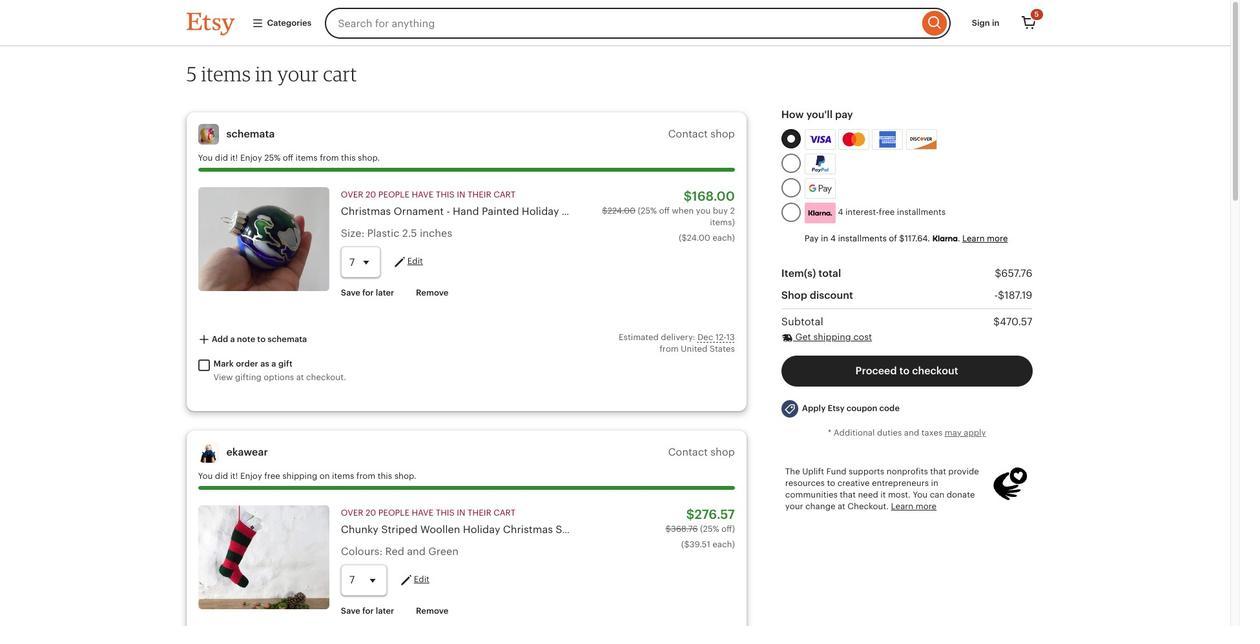 Task type: describe. For each thing, give the bounding box(es) containing it.
uplift fund image
[[993, 466, 1029, 502]]

.
[[958, 234, 960, 244]]

proceed to checkout
[[856, 366, 958, 377]]

how you'll pay
[[782, 109, 853, 120]]

from inside estimated delivery: dec 12-13 from united states
[[660, 344, 679, 354]]

did for schemata
[[215, 153, 228, 163]]

items)
[[710, 218, 735, 227]]

creative
[[838, 478, 870, 488]]

get shipping cost
[[793, 332, 872, 343]]

remove for inches
[[416, 288, 448, 298]]

save for colours:
[[341, 606, 360, 616]]

1 vertical spatial and
[[407, 546, 426, 557]]

decoration
[[562, 206, 616, 217]]

this inside over 20 people have this in their cart chunky striped woollen holiday christmas stocking
[[436, 508, 455, 518]]

your inside the uplift fund supports nonprofits that provide resources to creative entrepreneurs in communities that need it most. you can donate your change at checkout.
[[785, 502, 803, 511]]

1 horizontal spatial shop.
[[394, 471, 417, 481]]

you for ekawear
[[198, 471, 213, 481]]

0 vertical spatial learn more button
[[962, 234, 1008, 244]]

657.76
[[1001, 268, 1033, 279]]

as
[[260, 359, 269, 369]]

5 items in your cart
[[186, 61, 357, 86]]

dec 12-13 link
[[698, 333, 735, 342]]

Search for anything text field
[[325, 8, 919, 39]]

5 for 5 items in your cart
[[186, 61, 197, 86]]

2 vertical spatial items
[[332, 471, 354, 481]]

chunky striped woollen holiday christmas stocking image
[[198, 506, 329, 610]]

0 vertical spatial shop.
[[358, 153, 380, 163]]

shipping inside button
[[814, 332, 851, 343]]

off for did
[[283, 153, 293, 163]]

chunky
[[341, 524, 379, 535]]

enjoy for schemata
[[240, 153, 262, 163]]

0 horizontal spatial 4
[[831, 234, 836, 244]]

it! for schemata
[[230, 153, 238, 163]]

0 vertical spatial schemata
[[226, 129, 275, 140]]

fund
[[827, 467, 847, 476]]

proceed to checkout button
[[782, 356, 1033, 387]]

etsy
[[828, 404, 845, 414]]

edit for and
[[414, 575, 430, 585]]

for for size:
[[362, 288, 374, 298]]

it
[[881, 490, 886, 500]]

you for schemata
[[198, 153, 213, 163]]

delivery:
[[661, 333, 695, 342]]

1 vertical spatial free
[[264, 471, 280, 481]]

save for later for colours:
[[341, 606, 394, 616]]

checkout
[[912, 366, 958, 377]]

sign in
[[972, 18, 1000, 28]]

installments for 4
[[838, 234, 887, 244]]

have for ornament
[[412, 190, 434, 200]]

you did it! enjoy free shipping on items from this shop.
[[198, 471, 417, 481]]

estimated delivery: dec 12-13 from united states
[[619, 333, 735, 354]]

$ 470.57
[[993, 317, 1033, 328]]

1 horizontal spatial free
[[879, 208, 895, 217]]

each) inside $ 168.00 $ 224.00 (25% off when you buy 2 items) ( $ 24.00 each)
[[713, 233, 735, 243]]

christmas inside over 20 people have this in their cart christmas ornament - hand painted holiday decoration
[[341, 206, 391, 217]]

plastic
[[367, 228, 400, 239]]

187.19
[[1005, 290, 1033, 301]]

20 for christmas
[[366, 190, 376, 200]]

ornament
[[394, 206, 444, 217]]

code
[[880, 404, 900, 414]]

0 horizontal spatial your
[[277, 61, 319, 86]]

size:
[[341, 228, 365, 239]]

apply etsy coupon code button
[[772, 395, 910, 423]]

1 horizontal spatial from
[[356, 471, 375, 481]]

apply
[[964, 428, 986, 438]]

contact shop for chunky striped woollen holiday christmas stocking
[[668, 447, 735, 458]]

4 interest-free installments
[[836, 208, 946, 217]]

edit button for and
[[398, 573, 430, 588]]

in inside the uplift fund supports nonprofits that provide resources to creative entrepreneurs in communities that need it most. you can donate your change at checkout.
[[931, 478, 939, 488]]

this inside over 20 people have this in their cart christmas ornament - hand painted holiday decoration
[[436, 190, 455, 200]]

contact for christmas ornament - hand painted holiday decoration
[[668, 129, 708, 140]]

christmas inside over 20 people have this in their cart chunky striped woollen holiday christmas stocking
[[503, 524, 553, 535]]

gifting
[[235, 373, 262, 382]]

224.00
[[608, 206, 636, 216]]

installments for free
[[897, 208, 946, 217]]

0 vertical spatial items
[[201, 61, 251, 86]]

at inside mark order as a gift view gifting options at checkout.
[[296, 373, 304, 382]]

368.76
[[671, 524, 698, 534]]

can
[[930, 490, 945, 500]]

subtotal
[[782, 317, 823, 328]]

39.51
[[690, 540, 710, 549]]

sign
[[972, 18, 990, 28]]

276.57
[[695, 507, 735, 522]]

schemata inside dropdown button
[[268, 335, 307, 344]]

0 vertical spatial cart
[[323, 61, 357, 86]]

dec
[[698, 333, 713, 342]]

painted
[[482, 206, 519, 217]]

when
[[672, 206, 694, 216]]

holiday inside over 20 people have this in their cart christmas ornament - hand painted holiday decoration
[[522, 206, 559, 217]]

(25% for 276.57
[[700, 524, 719, 534]]

stocking
[[556, 524, 600, 535]]

ekawear image
[[198, 442, 219, 463]]

colours:
[[341, 546, 383, 557]]

inches
[[420, 228, 452, 239]]

13
[[726, 333, 735, 342]]

holiday inside over 20 people have this in their cart chunky striped woollen holiday christmas stocking
[[463, 524, 500, 535]]

coupon
[[847, 404, 878, 414]]

communities
[[785, 490, 838, 500]]

over for christmas ornament - hand painted holiday decoration
[[341, 190, 363, 200]]

470.57
[[1000, 317, 1033, 328]]

1 horizontal spatial more
[[987, 234, 1008, 244]]

0 vertical spatial and
[[904, 428, 919, 438]]

green
[[428, 546, 459, 557]]

save for later button for colours:
[[331, 600, 404, 623]]

contact shop button for christmas ornament - hand painted holiday decoration
[[668, 129, 735, 140]]

edit for 2.5
[[408, 257, 423, 266]]

- inside over 20 people have this in their cart christmas ornament - hand painted holiday decoration
[[447, 206, 450, 217]]

at inside the uplift fund supports nonprofits that provide resources to creative entrepreneurs in communities that need it most. you can donate your change at checkout.
[[838, 502, 846, 511]]

each) inside $ 276.57 $ 368.76 (25% off) ( $ 39.51 each)
[[713, 540, 735, 549]]

woollen
[[420, 524, 460, 535]]

pay in 4 installments image
[[805, 203, 836, 224]]

25%
[[264, 153, 281, 163]]

mark order as a gift view gifting options at checkout.
[[213, 359, 346, 382]]

edit button for 2.5
[[392, 255, 423, 270]]

* additional duties and taxes may apply
[[828, 428, 986, 438]]

24.00
[[687, 233, 710, 243]]

did for ekawear
[[215, 471, 228, 481]]

their for holiday
[[468, 508, 491, 518]]

shop discount
[[782, 290, 853, 301]]

sign in button
[[962, 12, 1009, 35]]

contact shop button for chunky striped woollen holiday christmas stocking
[[668, 447, 735, 458]]

168.00
[[692, 189, 735, 203]]

0 vertical spatial 4
[[838, 208, 843, 217]]

off for 168.00
[[659, 206, 670, 216]]

christmas ornament - hand painted holiday decoration image
[[198, 187, 329, 292]]

add a note to schemata button
[[188, 328, 317, 352]]

red
[[385, 546, 404, 557]]

size: plastic 2.5 inches
[[341, 228, 452, 239]]

later for red
[[376, 606, 394, 616]]

change
[[806, 502, 836, 511]]

schemata image
[[198, 124, 219, 145]]

options
[[264, 373, 294, 382]]

shop for christmas ornament - hand painted holiday decoration
[[711, 129, 735, 140]]

(25% for 168.00
[[638, 206, 657, 216]]

mastercard image
[[840, 131, 868, 148]]

total
[[819, 268, 841, 279]]

0 horizontal spatial shipping
[[282, 471, 317, 481]]

chunky striped woollen holiday christmas stocking link
[[341, 524, 600, 535]]

in inside over 20 people have this in their cart christmas ornament - hand painted holiday decoration
[[457, 190, 466, 200]]

in down categories "popup button"
[[255, 61, 273, 86]]

ekawear link
[[226, 447, 268, 458]]

0 vertical spatial that
[[930, 467, 946, 476]]

people for ornament
[[378, 190, 410, 200]]

estimated
[[619, 333, 659, 342]]

pay
[[835, 109, 853, 120]]

*
[[828, 428, 832, 438]]

have for striped
[[412, 508, 434, 518]]

get shipping cost button
[[782, 332, 872, 344]]

uplift
[[802, 467, 824, 476]]

over 20 people have this in their cart chunky striped woollen holiday christmas stocking
[[341, 508, 600, 535]]

learn inside button
[[891, 502, 914, 511]]

1 vertical spatial items
[[296, 153, 318, 163]]



Task type: vqa. For each thing, say whether or not it's contained in the screenshot.
Classy Gift Basket for Women Cozy Gift Box with Blanket image 7
no



Task type: locate. For each thing, give the bounding box(es) containing it.
in up "can"
[[931, 478, 939, 488]]

contact shop button up 276.57
[[668, 447, 735, 458]]

each)
[[713, 233, 735, 243], [713, 540, 735, 549]]

2 shop from the top
[[711, 447, 735, 458]]

save for later for size:
[[341, 288, 394, 298]]

1 did from the top
[[215, 153, 228, 163]]

1 vertical spatial contact shop button
[[668, 447, 735, 458]]

1 shop from the top
[[711, 129, 735, 140]]

over inside over 20 people have this in their cart christmas ornament - hand painted holiday decoration
[[341, 190, 363, 200]]

item(s)
[[782, 268, 816, 279]]

add a note to schemata
[[210, 335, 307, 344]]

2 for from the top
[[362, 606, 374, 616]]

0 vertical spatial remove button
[[406, 282, 458, 305]]

did down the ekawear icon
[[215, 471, 228, 481]]

0 vertical spatial -
[[447, 206, 450, 217]]

hand
[[453, 206, 479, 217]]

1 horizontal spatial -
[[994, 290, 998, 301]]

1 over from the top
[[341, 190, 363, 200]]

people up striped
[[378, 508, 410, 518]]

have inside over 20 people have this in their cart chunky striped woollen holiday christmas stocking
[[412, 508, 434, 518]]

in
[[992, 18, 1000, 28], [255, 61, 273, 86], [457, 190, 466, 200], [821, 234, 828, 244], [931, 478, 939, 488], [457, 508, 466, 518]]

1 vertical spatial learn more button
[[891, 501, 937, 513]]

additional
[[834, 428, 875, 438]]

0 horizontal spatial items
[[201, 61, 251, 86]]

0 vertical spatial from
[[320, 153, 339, 163]]

$117.64.
[[899, 234, 930, 244]]

save down "size:"
[[341, 288, 360, 298]]

1 vertical spatial shop
[[711, 447, 735, 458]]

0 horizontal spatial from
[[320, 153, 339, 163]]

have
[[412, 190, 434, 200], [412, 508, 434, 518]]

cart for schemata
[[494, 190, 516, 200]]

on
[[320, 471, 330, 481]]

(25% inside $ 168.00 $ 224.00 (25% off when you buy 2 items) ( $ 24.00 each)
[[638, 206, 657, 216]]

people inside over 20 people have this in their cart christmas ornament - hand painted holiday decoration
[[378, 190, 410, 200]]

2 vertical spatial cart
[[494, 508, 516, 518]]

2 save for later button from the top
[[331, 600, 404, 623]]

it! for ekawear
[[230, 471, 238, 481]]

schemata up 25%
[[226, 129, 275, 140]]

over up chunky
[[341, 508, 363, 518]]

schemata
[[226, 129, 275, 140], [268, 335, 307, 344]]

2 remove button from the top
[[406, 600, 458, 623]]

in right pay
[[821, 234, 828, 244]]

shop
[[711, 129, 735, 140], [711, 447, 735, 458]]

get
[[796, 332, 811, 343]]

did
[[215, 153, 228, 163], [215, 471, 228, 481]]

note
[[237, 335, 255, 344]]

contact shop up 276.57
[[668, 447, 735, 458]]

$ 276.57 $ 368.76 (25% off) ( $ 39.51 each)
[[666, 507, 735, 549]]

2 contact from the top
[[668, 447, 708, 458]]

1 each) from the top
[[713, 233, 735, 243]]

learn right .
[[962, 234, 985, 244]]

in inside 'sign in' button
[[992, 18, 1000, 28]]

that down creative
[[840, 490, 856, 500]]

0 horizontal spatial -
[[447, 206, 450, 217]]

contact shop for christmas ornament - hand painted holiday decoration
[[668, 129, 735, 140]]

( inside $ 168.00 $ 224.00 (25% off when you buy 2 items) ( $ 24.00 each)
[[679, 233, 682, 243]]

1 horizontal spatial learn
[[962, 234, 985, 244]]

0 vertical spatial contact shop button
[[668, 129, 735, 140]]

1 vertical spatial from
[[660, 344, 679, 354]]

for down colours:
[[362, 606, 374, 616]]

1 vertical spatial off
[[659, 206, 670, 216]]

5 for 5
[[1035, 10, 1039, 18]]

0 vertical spatial later
[[376, 288, 394, 298]]

1 horizontal spatial installments
[[897, 208, 946, 217]]

their inside over 20 people have this in their cart christmas ornament - hand painted holiday decoration
[[468, 190, 491, 200]]

contact for chunky striped woollen holiday christmas stocking
[[668, 447, 708, 458]]

items up schemata icon at the left
[[201, 61, 251, 86]]

2 horizontal spatial from
[[660, 344, 679, 354]]

shipping right get
[[814, 332, 851, 343]]

2 vertical spatial from
[[356, 471, 375, 481]]

0 vertical spatial (
[[679, 233, 682, 243]]

20 up plastic
[[366, 190, 376, 200]]

for for colours:
[[362, 606, 374, 616]]

0 vertical spatial to
[[257, 335, 266, 344]]

a
[[230, 335, 235, 344], [272, 359, 276, 369]]

( inside $ 276.57 $ 368.76 (25% off) ( $ 39.51 each)
[[681, 540, 684, 549]]

1 later from the top
[[376, 288, 394, 298]]

items right on in the bottom left of the page
[[332, 471, 354, 481]]

4
[[838, 208, 843, 217], [831, 234, 836, 244]]

12-
[[716, 333, 726, 342]]

free
[[879, 208, 895, 217], [264, 471, 280, 481]]

to down fund
[[827, 478, 835, 488]]

installments up $117.64.
[[897, 208, 946, 217]]

your down categories
[[277, 61, 319, 86]]

to right note at bottom left
[[257, 335, 266, 344]]

1 vertical spatial that
[[840, 490, 856, 500]]

0 horizontal spatial (25%
[[638, 206, 657, 216]]

in up hand
[[457, 190, 466, 200]]

supports
[[849, 467, 885, 476]]

-
[[447, 206, 450, 217], [994, 290, 998, 301]]

shop
[[782, 290, 807, 301]]

2 did from the top
[[215, 471, 228, 481]]

gift
[[278, 359, 293, 369]]

more right .
[[987, 234, 1008, 244]]

2 people from the top
[[378, 508, 410, 518]]

0 vertical spatial more
[[987, 234, 1008, 244]]

cart inside over 20 people have this in their cart christmas ornament - hand painted holiday decoration
[[494, 190, 516, 200]]

edit button down 2.5
[[392, 255, 423, 270]]

edit button down colours: red and green
[[398, 573, 430, 588]]

later down plastic
[[376, 288, 394, 298]]

remove down green
[[416, 606, 448, 616]]

google pay image
[[805, 179, 835, 198]]

1 horizontal spatial 4
[[838, 208, 843, 217]]

2 contact shop from the top
[[668, 447, 735, 458]]

0 vertical spatial contact
[[668, 129, 708, 140]]

holiday right painted
[[522, 206, 559, 217]]

to right proceed
[[900, 366, 910, 377]]

from
[[320, 153, 339, 163], [660, 344, 679, 354], [356, 471, 375, 481]]

2 their from the top
[[468, 508, 491, 518]]

0 horizontal spatial off
[[283, 153, 293, 163]]

20 inside over 20 people have this in their cart chunky striped woollen holiday christmas stocking
[[366, 508, 376, 518]]

1 horizontal spatial at
[[838, 502, 846, 511]]

schemata link
[[226, 129, 275, 140]]

0 vertical spatial edit button
[[392, 255, 423, 270]]

banner
[[163, 0, 1067, 47]]

0 horizontal spatial installments
[[838, 234, 887, 244]]

a inside mark order as a gift view gifting options at checkout.
[[272, 359, 276, 369]]

0 vertical spatial save for later button
[[331, 282, 404, 305]]

1 vertical spatial shipping
[[282, 471, 317, 481]]

you down the ekawear icon
[[198, 471, 213, 481]]

remove for green
[[416, 606, 448, 616]]

most.
[[888, 490, 911, 500]]

off
[[283, 153, 293, 163], [659, 206, 670, 216]]

ekawear
[[226, 447, 268, 458]]

have up ornament at left
[[412, 190, 434, 200]]

1 remove from the top
[[416, 288, 448, 298]]

striped
[[381, 524, 418, 535]]

the uplift fund supports nonprofits that provide resources to creative entrepreneurs in communities that need it most. you can donate your change at checkout.
[[785, 467, 979, 511]]

remove button down green
[[406, 600, 458, 623]]

1 vertical spatial remove button
[[406, 600, 458, 623]]

save for later button down "size:"
[[331, 282, 404, 305]]

1 vertical spatial installments
[[838, 234, 887, 244]]

1 vertical spatial later
[[376, 606, 394, 616]]

more inside button
[[916, 502, 937, 511]]

over 20 people have this in their cart christmas ornament - hand painted holiday decoration
[[341, 190, 616, 217]]

contact shop button
[[668, 129, 735, 140], [668, 447, 735, 458]]

1 vertical spatial holiday
[[463, 524, 500, 535]]

their
[[468, 190, 491, 200], [468, 508, 491, 518]]

1 vertical spatial a
[[272, 359, 276, 369]]

need
[[858, 490, 878, 500]]

nonprofits
[[887, 467, 928, 476]]

discover image
[[907, 132, 938, 151]]

save for size:
[[341, 288, 360, 298]]

to inside button
[[900, 366, 910, 377]]

1 people from the top
[[378, 190, 410, 200]]

in up chunky striped woollen holiday christmas stocking "link"
[[457, 508, 466, 518]]

1 vertical spatial save for later
[[341, 606, 394, 616]]

0 horizontal spatial to
[[257, 335, 266, 344]]

to inside the uplift fund supports nonprofits that provide resources to creative entrepreneurs in communities that need it most. you can donate your change at checkout.
[[827, 478, 835, 488]]

2 remove from the top
[[416, 606, 448, 616]]

more
[[987, 234, 1008, 244], [916, 502, 937, 511]]

installments down interest-
[[838, 234, 887, 244]]

each) down items)
[[713, 233, 735, 243]]

view
[[213, 373, 233, 382]]

american express image
[[874, 131, 901, 148]]

1 horizontal spatial and
[[904, 428, 919, 438]]

cart inside over 20 people have this in their cart chunky striped woollen holiday christmas stocking
[[494, 508, 516, 518]]

for down plastic
[[362, 288, 374, 298]]

later down red
[[376, 606, 394, 616]]

2 horizontal spatial items
[[332, 471, 354, 481]]

0 horizontal spatial holiday
[[463, 524, 500, 535]]

remove down inches
[[416, 288, 448, 298]]

0 vertical spatial (25%
[[638, 206, 657, 216]]

more down "can"
[[916, 502, 937, 511]]

1 vertical spatial shop.
[[394, 471, 417, 481]]

their inside over 20 people have this in their cart chunky striped woollen holiday christmas stocking
[[468, 508, 491, 518]]

1 vertical spatial enjoy
[[240, 471, 262, 481]]

have up woollen
[[412, 508, 434, 518]]

learn more button down most.
[[891, 501, 937, 513]]

20 for chunky
[[366, 508, 376, 518]]

1 have from the top
[[412, 190, 434, 200]]

1 their from the top
[[468, 190, 491, 200]]

edit down 2.5
[[408, 257, 423, 266]]

- $ 187.19
[[994, 290, 1033, 301]]

1 horizontal spatial shipping
[[814, 332, 851, 343]]

cost
[[854, 332, 872, 343]]

None search field
[[325, 8, 951, 39]]

1 horizontal spatial your
[[785, 502, 803, 511]]

item(s) total
[[782, 268, 841, 279]]

contact shop button up 168.00
[[668, 129, 735, 140]]

enjoy down ekawear
[[240, 471, 262, 481]]

1 horizontal spatial off
[[659, 206, 670, 216]]

2 enjoy from the top
[[240, 471, 262, 481]]

1 vertical spatial their
[[468, 508, 491, 518]]

may
[[945, 428, 962, 438]]

you up learn more
[[913, 490, 928, 500]]

shipping
[[814, 332, 851, 343], [282, 471, 317, 481]]

1 vertical spatial 5
[[186, 61, 197, 86]]

1 vertical spatial 4
[[831, 234, 836, 244]]

save for later button down colours:
[[331, 600, 404, 623]]

you
[[198, 153, 213, 163], [198, 471, 213, 481], [913, 490, 928, 500]]

paypal image
[[807, 156, 834, 172]]

1 20 from the top
[[366, 190, 376, 200]]

save down colours:
[[341, 606, 360, 616]]

holiday
[[522, 206, 559, 217], [463, 524, 500, 535]]

1 horizontal spatial to
[[827, 478, 835, 488]]

christmas left stocking
[[503, 524, 553, 535]]

from right 25%
[[320, 153, 339, 163]]

1 it! from the top
[[230, 153, 238, 163]]

their up chunky striped woollen holiday christmas stocking "link"
[[468, 508, 491, 518]]

did down schemata icon at the left
[[215, 153, 228, 163]]

1 vertical spatial learn
[[891, 502, 914, 511]]

20 up chunky
[[366, 508, 376, 518]]

0 vertical spatial people
[[378, 190, 410, 200]]

contact shop
[[668, 129, 735, 140], [668, 447, 735, 458]]

each) down off)
[[713, 540, 735, 549]]

2 it! from the top
[[230, 471, 238, 481]]

1 vertical spatial for
[[362, 606, 374, 616]]

a inside add a note to schemata dropdown button
[[230, 335, 235, 344]]

1 vertical spatial over
[[341, 508, 363, 518]]

1 horizontal spatial that
[[930, 467, 946, 476]]

off inside $ 168.00 $ 224.00 (25% off when you buy 2 items) ( $ 24.00 each)
[[659, 206, 670, 216]]

learn more button right .
[[962, 234, 1008, 244]]

visa image
[[809, 134, 831, 145]]

proceed
[[856, 366, 897, 377]]

united
[[681, 344, 708, 354]]

2 save from the top
[[341, 606, 360, 616]]

0 vertical spatial learn
[[962, 234, 985, 244]]

2 over from the top
[[341, 508, 363, 518]]

1 contact shop from the top
[[668, 129, 735, 140]]

1 vertical spatial -
[[994, 290, 998, 301]]

1 remove button from the top
[[406, 282, 458, 305]]

you inside the uplift fund supports nonprofits that provide resources to creative entrepreneurs in communities that need it most. you can donate your change at checkout.
[[913, 490, 928, 500]]

- left 187.19
[[994, 290, 998, 301]]

later for plastic
[[376, 288, 394, 298]]

contact shop up 168.00
[[668, 129, 735, 140]]

that up "can"
[[930, 467, 946, 476]]

0 vertical spatial their
[[468, 190, 491, 200]]

1 contact from the top
[[668, 129, 708, 140]]

free down ekawear link
[[264, 471, 280, 481]]

1 vertical spatial more
[[916, 502, 937, 511]]

klarna
[[933, 234, 958, 244]]

off)
[[722, 524, 735, 534]]

people up ornament at left
[[378, 190, 410, 200]]

$
[[684, 189, 692, 203], [602, 206, 608, 216], [682, 233, 687, 243], [995, 268, 1001, 279], [998, 290, 1005, 301], [993, 317, 1000, 328], [686, 507, 695, 522], [666, 524, 671, 534], [684, 540, 690, 549]]

1 horizontal spatial items
[[296, 153, 318, 163]]

1 enjoy from the top
[[240, 153, 262, 163]]

over up "size:"
[[341, 190, 363, 200]]

in inside over 20 people have this in their cart chunky striped woollen holiday christmas stocking
[[457, 508, 466, 518]]

1 vertical spatial cart
[[494, 190, 516, 200]]

4 right pay
[[831, 234, 836, 244]]

1 vertical spatial edit button
[[398, 573, 430, 588]]

0 horizontal spatial a
[[230, 335, 235, 344]]

enjoy for ekawear
[[240, 471, 262, 481]]

to
[[257, 335, 266, 344], [900, 366, 910, 377], [827, 478, 835, 488]]

colours: red and green
[[341, 546, 459, 557]]

shop up 168.00
[[711, 129, 735, 140]]

you'll
[[806, 109, 833, 120]]

1 horizontal spatial holiday
[[522, 206, 559, 217]]

5 link
[[1013, 8, 1044, 39]]

1 vertical spatial your
[[785, 502, 803, 511]]

1 vertical spatial (25%
[[700, 524, 719, 534]]

0 vertical spatial save
[[341, 288, 360, 298]]

0 horizontal spatial learn more button
[[891, 501, 937, 513]]

- left hand
[[447, 206, 450, 217]]

people inside over 20 people have this in their cart chunky striped woollen holiday christmas stocking
[[378, 508, 410, 518]]

categories
[[267, 18, 311, 28]]

20 inside over 20 people have this in their cart christmas ornament - hand painted holiday decoration
[[366, 190, 376, 200]]

it! down ekawear
[[230, 471, 238, 481]]

to inside dropdown button
[[257, 335, 266, 344]]

2 contact shop button from the top
[[668, 447, 735, 458]]

the
[[785, 467, 800, 476]]

( down 368.76 at the bottom of the page
[[681, 540, 684, 549]]

interest-
[[846, 208, 879, 217]]

free up of
[[879, 208, 895, 217]]

0 horizontal spatial free
[[264, 471, 280, 481]]

off left 'when'
[[659, 206, 670, 216]]

1 vertical spatial schemata
[[268, 335, 307, 344]]

1 save for later from the top
[[341, 288, 394, 298]]

over for chunky striped woollen holiday christmas stocking
[[341, 508, 363, 518]]

1 vertical spatial 20
[[366, 508, 376, 518]]

your down communities
[[785, 502, 803, 511]]

shipping left on in the bottom left of the page
[[282, 471, 317, 481]]

2 have from the top
[[412, 508, 434, 518]]

enjoy left 25%
[[240, 153, 262, 163]]

(25% right 224.00
[[638, 206, 657, 216]]

1 save for later button from the top
[[331, 282, 404, 305]]

0 vertical spatial installments
[[897, 208, 946, 217]]

2 each) from the top
[[713, 540, 735, 549]]

in right sign
[[992, 18, 1000, 28]]

0 vertical spatial each)
[[713, 233, 735, 243]]

0 vertical spatial at
[[296, 373, 304, 382]]

shop up 276.57
[[711, 447, 735, 458]]

taxes
[[922, 428, 943, 438]]

1 save from the top
[[341, 288, 360, 298]]

over inside over 20 people have this in their cart chunky striped woollen holiday christmas stocking
[[341, 508, 363, 518]]

0 vertical spatial it!
[[230, 153, 238, 163]]

remove button down inches
[[406, 282, 458, 305]]

4 right pay in 4 installments icon
[[838, 208, 843, 217]]

how
[[782, 109, 804, 120]]

apply
[[802, 404, 826, 414]]

discount
[[810, 290, 853, 301]]

their up christmas ornament - hand painted holiday decoration link
[[468, 190, 491, 200]]

2 20 from the top
[[366, 508, 376, 518]]

this
[[341, 153, 356, 163], [436, 190, 455, 200], [378, 471, 392, 481], [436, 508, 455, 518]]

0 horizontal spatial at
[[296, 373, 304, 382]]

holiday right woollen
[[463, 524, 500, 535]]

checkout.
[[306, 373, 346, 382]]

0 vertical spatial your
[[277, 61, 319, 86]]

2 save for later from the top
[[341, 606, 394, 616]]

from right on in the bottom left of the page
[[356, 471, 375, 481]]

$ 657.76
[[995, 268, 1033, 279]]

2 horizontal spatial to
[[900, 366, 910, 377]]

off right 25%
[[283, 153, 293, 163]]

remove button for green
[[406, 600, 458, 623]]

(25% down 276.57
[[700, 524, 719, 534]]

1 vertical spatial remove
[[416, 606, 448, 616]]

1 vertical spatial people
[[378, 508, 410, 518]]

later
[[376, 288, 394, 298], [376, 606, 394, 616]]

items right 25%
[[296, 153, 318, 163]]

it!
[[230, 153, 238, 163], [230, 471, 238, 481]]

people for striped
[[378, 508, 410, 518]]

christmas up "size:"
[[341, 206, 391, 217]]

remove
[[416, 288, 448, 298], [416, 606, 448, 616]]

it! down schemata link
[[230, 153, 238, 163]]

save for later button for size:
[[331, 282, 404, 305]]

1 contact shop button from the top
[[668, 129, 735, 140]]

remove button for inches
[[406, 282, 458, 305]]

20
[[366, 190, 376, 200], [366, 508, 376, 518]]

banner containing categories
[[163, 0, 1067, 47]]

0 vertical spatial did
[[215, 153, 228, 163]]

at right change
[[838, 502, 846, 511]]

1 vertical spatial it!
[[230, 471, 238, 481]]

1 vertical spatial edit
[[414, 575, 430, 585]]

0 vertical spatial shop
[[711, 129, 735, 140]]

0 vertical spatial christmas
[[341, 206, 391, 217]]

edit down green
[[414, 575, 430, 585]]

1 for from the top
[[362, 288, 374, 298]]

schemata up gift at bottom left
[[268, 335, 307, 344]]

( left 24.00
[[679, 233, 682, 243]]

shop for chunky striped woollen holiday christmas stocking
[[711, 447, 735, 458]]

save for later down "size:"
[[341, 288, 394, 298]]

apply etsy coupon code
[[802, 404, 900, 414]]

2 vertical spatial you
[[913, 490, 928, 500]]

that
[[930, 467, 946, 476], [840, 490, 856, 500]]

1 vertical spatial each)
[[713, 540, 735, 549]]

and left taxes
[[904, 428, 919, 438]]

cart for ekawear
[[494, 508, 516, 518]]

have inside over 20 people have this in their cart christmas ornament - hand painted holiday decoration
[[412, 190, 434, 200]]

and right red
[[407, 546, 426, 557]]

from down delivery:
[[660, 344, 679, 354]]

1 vertical spatial christmas
[[503, 524, 553, 535]]

a right the add
[[230, 335, 235, 344]]

learn
[[962, 234, 985, 244], [891, 502, 914, 511]]

you down schemata icon at the left
[[198, 153, 213, 163]]

(25% inside $ 276.57 $ 368.76 (25% off) ( $ 39.51 each)
[[700, 524, 719, 534]]

save for later down colours:
[[341, 606, 394, 616]]

2 later from the top
[[376, 606, 394, 616]]

pay in 4 installments of $117.64. klarna . learn more
[[805, 234, 1008, 244]]

learn down most.
[[891, 502, 914, 511]]

their for hand
[[468, 190, 491, 200]]

1 horizontal spatial (25%
[[700, 524, 719, 534]]

a right as
[[272, 359, 276, 369]]

0 vertical spatial edit
[[408, 257, 423, 266]]

at right options at the bottom of the page
[[296, 373, 304, 382]]

2
[[730, 206, 735, 216]]



